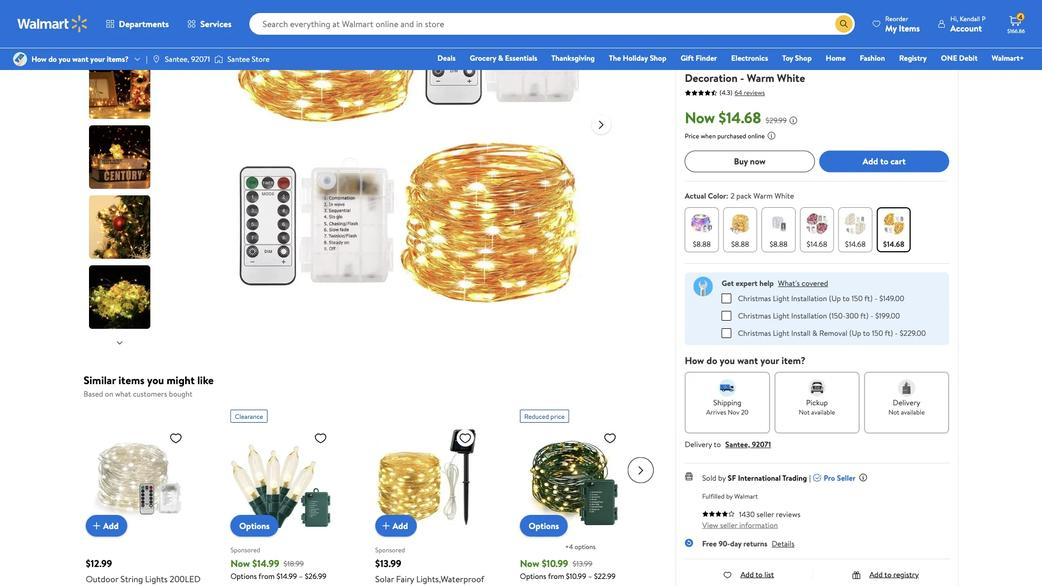 Task type: locate. For each thing, give the bounding box(es) containing it.
wedding
[[767, 54, 809, 69]]

$14.99 left $18.99
[[252, 557, 280, 571]]

one debit
[[942, 53, 978, 63]]

options link for now
[[520, 515, 568, 537]]

string right outdoor
[[121, 573, 143, 585]]

not down the intent image for delivery
[[889, 408, 900, 417]]

operated right outdoor
[[136, 585, 172, 587]]

$14.68 button
[[801, 207, 835, 252], [839, 207, 873, 252], [877, 207, 912, 252]]

2 $14.68 button from the left
[[839, 207, 873, 252]]

0 vertical spatial delivery
[[894, 397, 921, 408]]

1 horizontal spatial operated
[[807, 21, 853, 36]]

on
[[105, 389, 113, 399]]

0 vertical spatial ft)
[[865, 293, 873, 304]]

you up intent image for shipping
[[720, 354, 736, 368]]

you up the customers
[[147, 373, 164, 388]]

 image down walmart image
[[13, 52, 27, 66]]

 image
[[13, 52, 27, 66], [215, 54, 223, 65]]

1 horizontal spatial string
[[447, 585, 470, 587]]

now inside now $10.99 $13.99 options from $10.99 – $22.99
[[520, 557, 540, 571]]

options
[[575, 542, 596, 551]]

0 horizontal spatial &
[[498, 53, 504, 63]]

add up $12.99
[[103, 520, 119, 532]]

not inside pickup not available
[[799, 408, 810, 417]]

0 horizontal spatial options link
[[231, 515, 279, 537]]

reviews for 1430 seller reviews
[[777, 509, 801, 520]]

christmas
[[882, 54, 930, 69], [739, 293, 772, 304], [739, 311, 772, 321], [739, 328, 772, 339]]

92071 up international
[[752, 439, 772, 450]]

1 vertical spatial by
[[727, 492, 733, 501]]

to left registry
[[885, 569, 892, 580]]

warm right pack
[[754, 190, 773, 201]]

returns
[[744, 539, 768, 549]]

1 horizontal spatial –
[[589, 571, 593, 582]]

product group containing $12.99
[[86, 405, 207, 587]]

2 horizontal spatial you
[[720, 354, 736, 368]]

1 – from the left
[[299, 571, 303, 582]]

not inside delivery not available
[[889, 408, 900, 417]]

you inside similar items you might like based on what customers bought
[[147, 373, 164, 388]]

not down intent image for pickup
[[799, 408, 810, 417]]

solar right 72ft
[[426, 585, 445, 587]]

& right the grocery
[[498, 53, 504, 63]]

white right pack
[[775, 190, 795, 201]]

installation up install
[[792, 311, 828, 321]]

options link for sponsored
[[231, 515, 279, 537]]

now for now $14.68
[[685, 107, 716, 128]]

not
[[799, 408, 810, 417], [889, 408, 900, 417]]

from inside sponsored now $14.99 $18.99 options from $14.99 – $26.99
[[259, 571, 275, 582]]

1 installation from the top
[[792, 293, 828, 304]]

2 $8.88 from the left
[[732, 239, 750, 249]]

add to cart image
[[90, 520, 103, 533]]

1 vertical spatial do
[[707, 354, 718, 368]]

party
[[854, 54, 879, 69]]

do for how do you want your item?
[[707, 354, 718, 368]]

how for how do you want your items?
[[32, 54, 47, 64]]

1 vertical spatial light
[[773, 311, 790, 321]]

add left cart
[[863, 155, 879, 167]]

hi, kendall p account
[[951, 14, 986, 34]]

your left items?
[[90, 54, 105, 64]]

string up copper on the top right of page
[[882, 21, 911, 36]]

200led inside sponsored $13.99 solar fairy lights,waterproof 200led 72ft solar string light
[[376, 585, 406, 587]]

grocery & essentials link
[[465, 52, 543, 64]]

for
[[750, 54, 764, 69]]

2 product group from the left
[[231, 405, 352, 587]]

$14.68
[[719, 107, 762, 128], [807, 239, 828, 249], [846, 239, 866, 249], [884, 239, 905, 249]]

options link
[[231, 515, 279, 537], [520, 515, 568, 537]]

install
[[792, 328, 811, 339]]

$8.88 button
[[685, 207, 719, 252], [724, 207, 758, 252], [762, 207, 796, 252]]

add to cart image
[[380, 520, 393, 533]]

2 horizontal spatial string
[[882, 21, 911, 36]]

0 vertical spatial $14.99
[[252, 557, 280, 571]]

4 product group from the left
[[520, 405, 641, 587]]

0 horizontal spatial $8.88
[[693, 239, 711, 249]]

sponsored inside sponsored $13.99 solar fairy lights,waterproof 200led 72ft solar string light
[[376, 545, 405, 555]]

actual
[[685, 190, 707, 201]]

santee, 92071 button
[[726, 439, 772, 450]]

1 horizontal spatial fairy
[[712, 21, 735, 36]]

2
[[685, 21, 691, 36], [731, 190, 735, 201]]

product group containing now $10.99
[[520, 405, 641, 587]]

0 horizontal spatial want
[[72, 54, 89, 64]]

view seller information link
[[703, 520, 779, 531]]

add to favorites list, outdoor string lights 200led 66ft battery operated led rope lights with remote indoor timer fairy lights for patio easter christmas party cool white image
[[169, 432, 183, 445]]

now
[[751, 155, 766, 167]]

0 horizontal spatial reviews
[[744, 88, 765, 97]]

1 horizontal spatial want
[[738, 354, 759, 368]]

1 horizontal spatial add button
[[376, 515, 417, 537]]

& right install
[[813, 328, 818, 339]]

Walmart Site-Wide search field
[[250, 13, 856, 35]]

to left list
[[756, 569, 763, 580]]

copper
[[864, 37, 899, 53]]

0 horizontal spatial 2
[[685, 21, 691, 36]]

shop right holiday
[[650, 53, 667, 63]]

fairy up modes
[[712, 21, 735, 36]]

$13.99 down +4 options
[[573, 559, 593, 569]]

1 vertical spatial $10.99
[[566, 571, 587, 582]]

(4.3)
[[720, 88, 733, 97]]

$8.88 up get expert help what's covered
[[770, 239, 788, 249]]

0 vertical spatial white
[[778, 70, 806, 85]]

1 horizontal spatial solar
[[426, 585, 445, 587]]

0 horizontal spatial operated
[[136, 585, 172, 587]]

want left item?
[[738, 354, 759, 368]]

1 horizontal spatial delivery
[[894, 397, 921, 408]]

1 vertical spatial battery
[[106, 585, 134, 587]]

christmas right christmas light installation (150-300 ft) - $199.00 option
[[739, 311, 772, 321]]

-
[[855, 21, 859, 36], [857, 37, 861, 53], [741, 70, 745, 85], [875, 293, 878, 304], [871, 311, 874, 321], [896, 328, 899, 339]]

installation
[[792, 293, 828, 304], [792, 311, 828, 321]]

one
[[942, 53, 958, 63]]

| right trading
[[810, 473, 811, 483]]

installation down covered on the right
[[792, 293, 828, 304]]

1 vertical spatial 150
[[873, 328, 884, 339]]

qishi 2 set fairy lights battery operated - led string lights 8 modes 33ft 100 led starry lights - copper wire firefly lights for wedding birthday party christmas decoration - warm white
[[685, 8, 942, 85]]

1 horizontal spatial $13.99
[[573, 559, 593, 569]]

to left the santee, 92071 button
[[714, 439, 721, 450]]

delivery up sold
[[685, 439, 713, 450]]

get
[[722, 278, 734, 289]]

2 – from the left
[[589, 571, 593, 582]]

based
[[84, 389, 103, 399]]

you for how do you want your items?
[[59, 54, 71, 64]]

outdoor
[[86, 573, 118, 585]]

$14.68 for third $14.68 button from the left
[[884, 239, 905, 249]]

– down $18.99
[[299, 571, 303, 582]]

santee, down nov
[[726, 439, 751, 450]]

0 horizontal spatial (up
[[830, 293, 842, 304]]

sponsored inside sponsored now $14.99 $18.99 options from $14.99 – $26.99
[[231, 545, 261, 555]]

available for delivery
[[902, 408, 926, 417]]

1 horizontal spatial battery
[[769, 21, 804, 36]]

by left sf
[[719, 473, 726, 483]]

2 horizontal spatial $8.88
[[770, 239, 788, 249]]

how
[[32, 54, 47, 64], [685, 354, 705, 368]]

2 not from the left
[[889, 408, 900, 417]]

toy shop link
[[778, 52, 817, 64]]

do
[[48, 54, 57, 64], [707, 354, 718, 368]]

0 horizontal spatial available
[[812, 408, 836, 417]]

sponsored for $13.99
[[376, 545, 405, 555]]

next image image
[[115, 339, 124, 348]]

$10.99 down +4
[[542, 557, 569, 571]]

2 set fairy lights battery operated - led string lights 8 modes 33ft 100 led starry lights - copper wire firefly lights for wedding birthday party christmas decoration - warm white - image 4 of 8 image
[[89, 196, 153, 259]]

delivery for not
[[894, 397, 921, 408]]

0 vertical spatial by
[[719, 473, 726, 483]]

0 vertical spatial fairy
[[712, 21, 735, 36]]

$18.99
[[284, 559, 304, 569]]

white down 'wedding' in the top right of the page
[[778, 70, 806, 85]]

1 vertical spatial $14.99
[[277, 571, 297, 582]]

help
[[760, 278, 774, 289]]

battery inside $12.99 outdoor string lights 200led 66ft battery operated le
[[106, 585, 134, 587]]

available inside pickup not available
[[812, 408, 836, 417]]

lights
[[738, 21, 767, 36], [913, 21, 942, 36], [826, 37, 855, 53], [719, 54, 748, 69], [145, 573, 168, 585]]

reviews right 64
[[744, 88, 765, 97]]

2 right : at the top of page
[[731, 190, 735, 201]]

0 horizontal spatial $13.99
[[376, 557, 402, 571]]

add for add to list
[[741, 569, 754, 580]]

day
[[731, 539, 742, 549]]

string inside qishi 2 set fairy lights battery operated - led string lights 8 modes 33ft 100 led starry lights - copper wire firefly lights for wedding birthday party christmas decoration - warm white
[[882, 21, 911, 36]]

lights inside $12.99 outdoor string lights 200led 66ft battery operated le
[[145, 573, 168, 585]]

you for how do you want your item?
[[720, 354, 736, 368]]

christmas down wire
[[882, 54, 930, 69]]

view
[[703, 520, 719, 531]]

add up sponsored $13.99 solar fairy lights,waterproof 200led 72ft solar string light
[[393, 520, 408, 532]]

to inside "button"
[[881, 155, 889, 167]]

0 vertical spatial santee,
[[165, 54, 189, 64]]

$14.99 down $18.99
[[277, 571, 297, 582]]

0 vertical spatial do
[[48, 54, 57, 64]]

2 left set
[[685, 21, 691, 36]]

installation for (up
[[792, 293, 828, 304]]

1 vertical spatial you
[[720, 354, 736, 368]]

2 vertical spatial ft)
[[886, 328, 894, 339]]

0 vertical spatial warm
[[747, 70, 775, 85]]

– inside now $10.99 $13.99 options from $10.99 – $22.99
[[589, 571, 593, 582]]

your left item?
[[761, 354, 780, 368]]

operated up starry
[[807, 21, 853, 36]]

shop right "toy" at the top
[[796, 53, 812, 63]]

product group containing now $14.99
[[231, 405, 352, 587]]

$8.88 up in_home_installation logo
[[693, 239, 711, 249]]

color
[[708, 190, 727, 201]]

delivery
[[894, 397, 921, 408], [685, 439, 713, 450]]

0 horizontal spatial sponsored
[[231, 545, 261, 555]]

services button
[[178, 11, 241, 37]]

+4 options
[[566, 542, 596, 551]]

1 horizontal spatial reviews
[[777, 509, 801, 520]]

2 from from the left
[[548, 571, 565, 582]]

outdoor string lights 200led 66ft battery operated led rope lights with remote indoor timer fairy lights for patio easter christmas party cool white image
[[86, 427, 187, 528]]

1 light from the top
[[773, 293, 790, 304]]

delivery down the intent image for delivery
[[894, 397, 921, 408]]

1 horizontal spatial shop
[[796, 53, 812, 63]]

deals
[[438, 53, 456, 63]]

0 horizontal spatial $8.88 button
[[685, 207, 719, 252]]

options link up sponsored now $14.99 $18.99 options from $14.99 – $26.99
[[231, 515, 279, 537]]

$10.99 left $22.99
[[566, 571, 587, 582]]

2 sponsored from the left
[[376, 545, 405, 555]]

seller for view
[[721, 520, 738, 531]]

departments button
[[97, 11, 178, 37]]

add left list
[[741, 569, 754, 580]]

0 horizontal spatial seller
[[721, 520, 738, 531]]

0 horizontal spatial 92071
[[191, 54, 210, 64]]

1 horizontal spatial $8.88 button
[[724, 207, 758, 252]]

1 horizontal spatial sponsored
[[376, 545, 405, 555]]

$13.99 inside now $10.99 $13.99 options from $10.99 – $22.99
[[573, 559, 593, 569]]

1 shop from the left
[[650, 53, 667, 63]]

0 vertical spatial reviews
[[744, 88, 765, 97]]

thanksgiving
[[552, 53, 595, 63]]

santee, 92071
[[165, 54, 210, 64]]

not for delivery
[[889, 408, 900, 417]]

price
[[551, 412, 565, 421]]

1 vertical spatial 2
[[731, 190, 735, 201]]

registry link
[[895, 52, 932, 64]]

solar fairy lights,waterproof 200led 72ft solar string lights with 8 modes, super bright copper wire solar lights outdoor for tree, patio, garden, party decoration image
[[376, 427, 477, 528]]

92071 down services dropdown button
[[191, 54, 210, 64]]

solar left 72ft
[[376, 573, 394, 585]]

add for add to cart
[[863, 155, 879, 167]]

want
[[72, 54, 89, 64], [738, 354, 759, 368]]

$8.88 up expert
[[732, 239, 750, 249]]

add to favorites list, solar fairy lights,waterproof 200led 72ft solar string lights with 8 modes, super bright copper wire solar lights outdoor for tree, patio, garden, party decoration image
[[459, 432, 472, 445]]

0 horizontal spatial you
[[59, 54, 71, 64]]

0 horizontal spatial shop
[[650, 53, 667, 63]]

0 horizontal spatial fairy
[[396, 573, 415, 585]]

to
[[881, 155, 889, 167], [843, 293, 850, 304], [864, 328, 871, 339], [714, 439, 721, 450], [756, 569, 763, 580], [885, 569, 892, 580]]

(up down 300
[[850, 328, 862, 339]]

seller right 1430 at bottom right
[[757, 509, 775, 520]]

fairy inside sponsored $13.99 solar fairy lights,waterproof 200led 72ft solar string light
[[396, 573, 415, 585]]

3 $8.88 from the left
[[770, 239, 788, 249]]

| right items?
[[146, 54, 148, 64]]

Christmas Light Installation (150-300 ft) - $199.00 checkbox
[[722, 311, 732, 321]]

1 not from the left
[[799, 408, 810, 417]]

2 horizontal spatial $8.88 button
[[762, 207, 796, 252]]

shop
[[650, 53, 667, 63], [796, 53, 812, 63]]

now for now $10.99 $13.99 options from $10.99 – $22.99
[[520, 557, 540, 571]]

150 up 300
[[852, 293, 863, 304]]

1 add button from the left
[[86, 515, 127, 537]]

0 horizontal spatial 200led
[[170, 573, 201, 585]]

$12.99 outdoor string lights 200led 66ft battery operated le
[[86, 557, 201, 587]]

battery right 66ft
[[106, 585, 134, 587]]

to up 300
[[843, 293, 850, 304]]

warm
[[747, 70, 775, 85], [754, 190, 773, 201]]

0 vertical spatial 2
[[685, 21, 691, 36]]

reviews up details button
[[777, 509, 801, 520]]

0 horizontal spatial do
[[48, 54, 57, 64]]

available for pickup
[[812, 408, 836, 417]]

92071
[[191, 54, 210, 64], [752, 439, 772, 450]]

to left cart
[[881, 155, 889, 167]]

to for add to registry
[[885, 569, 892, 580]]

1 horizontal spatial now
[[520, 557, 540, 571]]

product group
[[86, 405, 207, 587], [231, 405, 352, 587], [376, 405, 496, 587], [520, 405, 641, 587]]

4
[[1019, 12, 1023, 22]]

1 vertical spatial want
[[738, 354, 759, 368]]

 image left santee on the top left of page
[[215, 54, 223, 65]]

$13.99 down add to cart icon
[[376, 557, 402, 571]]

0 horizontal spatial your
[[90, 54, 105, 64]]

3 product group from the left
[[376, 405, 496, 587]]

2 light from the top
[[773, 311, 790, 321]]

product group containing $13.99
[[376, 405, 496, 587]]

0 horizontal spatial 150
[[852, 293, 863, 304]]

from inside now $10.99 $13.99 options from $10.99 – $22.99
[[548, 571, 565, 582]]

– left $22.99
[[589, 571, 593, 582]]

1 horizontal spatial how
[[685, 354, 705, 368]]

0 horizontal spatial battery
[[106, 585, 134, 587]]

ft) left $149.00
[[865, 293, 873, 304]]

options
[[239, 520, 270, 532], [529, 520, 560, 532], [231, 571, 257, 582], [520, 571, 547, 582]]

0 vertical spatial &
[[498, 53, 504, 63]]

fairy left lights,waterproof
[[396, 573, 415, 585]]

0 vertical spatial your
[[90, 54, 105, 64]]

ft) down "$199.00" at right
[[886, 328, 894, 339]]

do for how do you want your items?
[[48, 54, 57, 64]]

lights right outdoor
[[145, 573, 168, 585]]

(up up (150-
[[830, 293, 842, 304]]

available down intent image for pickup
[[812, 408, 836, 417]]

what
[[115, 389, 131, 399]]

delivery for to
[[685, 439, 713, 450]]

1 vertical spatial &
[[813, 328, 818, 339]]

christmas right 'christmas light install & removal (up to 150 ft) - $229.00' option
[[739, 328, 772, 339]]

1 horizontal spatial 92071
[[752, 439, 772, 450]]

0 horizontal spatial delivery
[[685, 439, 713, 450]]

1 horizontal spatial  image
[[215, 54, 223, 65]]

do up shipping
[[707, 354, 718, 368]]

operated inside qishi 2 set fairy lights battery operated - led string lights 8 modes 33ft 100 led starry lights - copper wire firefly lights for wedding birthday party christmas decoration - warm white
[[807, 21, 853, 36]]

0 vertical spatial (up
[[830, 293, 842, 304]]

delivery not available
[[889, 397, 926, 417]]

santee,
[[165, 54, 189, 64], [726, 439, 751, 450]]

online
[[748, 131, 766, 140]]

ft) right 300
[[861, 311, 869, 321]]

2 vertical spatial you
[[147, 373, 164, 388]]

delivery inside delivery not available
[[894, 397, 921, 408]]

starry
[[794, 37, 823, 53]]

1 vertical spatial fairy
[[396, 573, 415, 585]]

2 options link from the left
[[520, 515, 568, 537]]

santee, down services dropdown button
[[165, 54, 189, 64]]

 image
[[152, 55, 161, 64]]

by right fulfilled on the bottom of the page
[[727, 492, 733, 501]]

white
[[778, 70, 806, 85], [775, 190, 795, 201]]

by
[[719, 473, 726, 483], [727, 492, 733, 501]]

1 horizontal spatial 2
[[731, 190, 735, 201]]

next media item image
[[595, 118, 608, 131]]

sponsored
[[231, 545, 261, 555], [376, 545, 405, 555]]

walmart+ link
[[988, 52, 1030, 64]]

from left $22.99
[[548, 571, 565, 582]]

1 vertical spatial reviews
[[777, 509, 801, 520]]

from left $26.99
[[259, 571, 275, 582]]

1 vertical spatial |
[[810, 473, 811, 483]]

p
[[983, 14, 986, 23]]

bought
[[169, 389, 193, 399]]

0 vertical spatial 150
[[852, 293, 863, 304]]

1 options link from the left
[[231, 515, 279, 537]]

1 horizontal spatial 150
[[873, 328, 884, 339]]

1 horizontal spatial you
[[147, 373, 164, 388]]

christmas for christmas light installation (150-300 ft) - $199.00
[[739, 311, 772, 321]]

string right 72ft
[[447, 585, 470, 587]]

battery up led
[[769, 21, 804, 36]]

do down walmart image
[[48, 54, 57, 64]]

intent image for pickup image
[[809, 380, 826, 397]]

 image for how do you want your items?
[[13, 52, 27, 66]]

2 installation from the top
[[792, 311, 828, 321]]

0 horizontal spatial santee,
[[165, 54, 189, 64]]

available down the intent image for delivery
[[902, 408, 926, 417]]

0 horizontal spatial how
[[32, 54, 47, 64]]

1 vertical spatial white
[[775, 190, 795, 201]]

1 horizontal spatial from
[[548, 571, 565, 582]]

0 horizontal spatial $14.68 button
[[801, 207, 835, 252]]

2 available from the left
[[902, 408, 926, 417]]

want left items?
[[72, 54, 89, 64]]

options inside sponsored now $14.99 $18.99 options from $14.99 – $26.99
[[231, 571, 257, 582]]

1 from from the left
[[259, 571, 275, 582]]

wire
[[902, 37, 924, 53]]

installation for (150-
[[792, 311, 828, 321]]

you down walmart image
[[59, 54, 71, 64]]

your for item?
[[761, 354, 780, 368]]

2 vertical spatial light
[[773, 328, 790, 339]]

1 horizontal spatial $14.68 button
[[839, 207, 873, 252]]

150
[[852, 293, 863, 304], [873, 328, 884, 339]]

2 set fairy lights battery operated - led string lights 8 modes 33ft 100 led starry lights - copper wire firefly lights for wedding birthday party christmas decoration - warm white - image 1 of 8 image
[[89, 0, 153, 49]]

1 vertical spatial warm
[[754, 190, 773, 201]]

2 horizontal spatial $14.68 button
[[877, 207, 912, 252]]

Search search field
[[250, 13, 856, 35]]

nov
[[728, 408, 740, 417]]

christmas down expert
[[739, 293, 772, 304]]

add left registry
[[870, 569, 883, 580]]

want for items?
[[72, 54, 89, 64]]

1 sponsored from the left
[[231, 545, 261, 555]]

2 add button from the left
[[376, 515, 417, 537]]

1 $8.88 from the left
[[693, 239, 711, 249]]

sponsored for now
[[231, 545, 261, 555]]

add inside "button"
[[863, 155, 879, 167]]

fairy for solar
[[396, 573, 415, 585]]

fairy inside qishi 2 set fairy lights battery operated - led string lights 8 modes 33ft 100 led starry lights - copper wire firefly lights for wedding birthday party christmas decoration - warm white
[[712, 21, 735, 36]]

0 horizontal spatial –
[[299, 571, 303, 582]]

seller down 4.128 stars out of 5, based on 1430 seller reviews element
[[721, 520, 738, 531]]

0 vertical spatial light
[[773, 293, 790, 304]]

1 available from the left
[[812, 408, 836, 417]]

0 vertical spatial you
[[59, 54, 71, 64]]

1 horizontal spatial available
[[902, 408, 926, 417]]

0 vertical spatial battery
[[769, 21, 804, 36]]

1 product group from the left
[[86, 405, 207, 587]]

1 horizontal spatial $8.88
[[732, 239, 750, 249]]

3 light from the top
[[773, 328, 790, 339]]

options inside now $10.99 $13.99 options from $10.99 – $22.99
[[520, 571, 547, 582]]

holiday
[[623, 53, 648, 63]]

66ft
[[86, 585, 104, 587]]

150 down "$199.00" at right
[[873, 328, 884, 339]]

warm down for
[[747, 70, 775, 85]]

available inside delivery not available
[[902, 408, 926, 417]]

firefly
[[685, 54, 716, 69]]

3 $14.68 button from the left
[[877, 207, 912, 252]]

lights down 33ft
[[719, 54, 748, 69]]

white inside qishi 2 set fairy lights battery operated - led string lights 8 modes 33ft 100 led starry lights - copper wire firefly lights for wedding birthday party christmas decoration - warm white
[[778, 70, 806, 85]]

options link up +4
[[520, 515, 568, 537]]



Task type: describe. For each thing, give the bounding box(es) containing it.
arrives
[[707, 408, 727, 417]]

price
[[685, 131, 700, 140]]

sponsored now $14.99 $18.99 options from $14.99 – $26.99
[[231, 545, 327, 582]]

0 horizontal spatial solar
[[376, 573, 394, 585]]

to right removal
[[864, 328, 871, 339]]

lights up 'birthday'
[[826, 37, 855, 53]]

learn more about strikethrough prices image
[[790, 116, 798, 125]]

$12.99
[[86, 557, 112, 571]]

lights,waterproof
[[417, 573, 485, 585]]

now inside sponsored now $14.99 $18.99 options from $14.99 – $26.99
[[231, 557, 250, 571]]

how do you want your items?
[[32, 54, 129, 64]]

to for add to list
[[756, 569, 763, 580]]

walmart+
[[993, 53, 1025, 63]]

gift finder link
[[676, 52, 723, 64]]

toy
[[783, 53, 794, 63]]

(150-
[[830, 311, 846, 321]]

information
[[740, 520, 779, 531]]

registry
[[900, 53, 928, 63]]

qishi
[[685, 8, 702, 18]]

2 shop from the left
[[796, 53, 812, 63]]

200led inside $12.99 outdoor string lights 200led 66ft battery operated le
[[170, 573, 201, 585]]

add to list
[[741, 569, 775, 580]]

free 90-day returns details
[[703, 539, 795, 549]]

$14.68 for 1st $14.68 button from left
[[807, 239, 828, 249]]

actual color list
[[683, 205, 952, 255]]

lights up the 100
[[738, 21, 767, 36]]

home link
[[822, 52, 851, 64]]

1 horizontal spatial (up
[[850, 328, 862, 339]]

similar
[[84, 373, 116, 388]]

sf
[[728, 473, 737, 483]]

trading
[[783, 473, 808, 483]]

0 vertical spatial 92071
[[191, 54, 210, 64]]

lights up wire
[[913, 21, 942, 36]]

1 $14.68 button from the left
[[801, 207, 835, 252]]

1 horizontal spatial santee,
[[726, 439, 751, 450]]

pro
[[824, 473, 836, 483]]

1 horizontal spatial |
[[810, 473, 811, 483]]

2 set fairy lights battery operated - led string lights 8 modes 33ft 100 led starry lights - copper wire firefly lights for wedding birthday party christmas decoration - warm white image
[[236, 0, 583, 306]]

light for &
[[773, 328, 790, 339]]

essentials
[[505, 53, 538, 63]]

now $10.99 $13.99 options from $10.99 – $22.99
[[520, 557, 616, 582]]

 image for santee store
[[215, 54, 223, 65]]

20
[[742, 408, 749, 417]]

warm inside qishi 2 set fairy lights battery operated - led string lights 8 modes 33ft 100 led starry lights - copper wire firefly lights for wedding birthday party christmas decoration - warm white
[[747, 70, 775, 85]]

- left $149.00
[[875, 293, 878, 304]]

deals link
[[433, 52, 461, 64]]

shipping
[[714, 397, 742, 408]]

clearance
[[235, 412, 263, 421]]

reduced
[[525, 412, 549, 421]]

grocery & essentials
[[470, 53, 538, 63]]

0 vertical spatial $10.99
[[542, 557, 569, 571]]

want for item?
[[738, 354, 759, 368]]

christmas for christmas light installation (up to 150 ft) - $149.00
[[739, 293, 772, 304]]

add to favorites list, asenek battery operated string lights, 50 led 18ft christmas lights with timer & 8 modes for christmas tree wreath party wedding decor, warm white image
[[314, 432, 327, 445]]

price when purchased online
[[685, 131, 766, 140]]

birthday
[[811, 54, 851, 69]]

the holiday shop link
[[605, 52, 672, 64]]

1 horizontal spatial &
[[813, 328, 818, 339]]

asenek battery operated string lights, 50 led 18ft christmas lights with timer & 8 modes for christmas tree wreath party wedding decor, warm white image
[[231, 427, 332, 528]]

- up (4.3) 64 reviews
[[741, 70, 745, 85]]

pro seller info image
[[860, 474, 868, 482]]

fulfilled by walmart
[[703, 492, 759, 501]]

electronics
[[732, 53, 769, 63]]

walmart image
[[17, 15, 88, 33]]

pro seller
[[824, 473, 856, 483]]

christmas light installation (150-300 ft) - $199.00
[[739, 311, 901, 321]]

pickup
[[807, 397, 829, 408]]

- left led
[[855, 21, 859, 36]]

loende christmas lights, 50 led 17 ft battery operated fairy lights for home party garden christmas decoration, 1 pack image
[[520, 427, 621, 528]]

registry
[[894, 569, 920, 580]]

1 $8.88 button from the left
[[685, 207, 719, 252]]

actual color : 2 pack warm white
[[685, 190, 795, 201]]

covered
[[802, 278, 829, 289]]

add to list button
[[724, 569, 775, 580]]

delivery to santee, 92071
[[685, 439, 772, 450]]

Christmas Light Installation (Up to 150 ft) - $149.00 checkbox
[[722, 294, 732, 303]]

you for similar items you might like based on what customers bought
[[147, 373, 164, 388]]

christmas inside qishi 2 set fairy lights battery operated - led string lights 8 modes 33ft 100 led starry lights - copper wire firefly lights for wedding birthday party christmas decoration - warm white
[[882, 54, 930, 69]]

christmas for christmas light install & removal (up to 150 ft) - $229.00
[[739, 328, 772, 339]]

by for fulfilled
[[727, 492, 733, 501]]

pickup not available
[[799, 397, 836, 417]]

300
[[846, 311, 859, 321]]

64
[[735, 88, 743, 97]]

reviews for (4.3) 64 reviews
[[744, 88, 765, 97]]

light for (150-
[[773, 311, 790, 321]]

- up party
[[857, 37, 861, 53]]

64 reviews link
[[733, 88, 765, 97]]

$22.99
[[594, 571, 616, 582]]

fairy for set
[[712, 21, 735, 36]]

2 set fairy lights battery operated - led string lights 8 modes 33ft 100 led starry lights - copper wire firefly lights for wedding birthday party christmas decoration - warm white - image 2 of 8 image
[[89, 55, 153, 119]]

operated inside $12.99 outdoor string lights 200led 66ft battery operated le
[[136, 585, 172, 587]]

fulfilled
[[703, 492, 725, 501]]

purchased
[[718, 131, 747, 140]]

1 vertical spatial ft)
[[861, 311, 869, 321]]

2 set fairy lights battery operated - led string lights 8 modes 33ft 100 led starry lights - copper wire firefly lights for wedding birthday party christmas decoration - warm white - image 3 of 8 image
[[89, 125, 153, 189]]

next slide for similar items you might like list image
[[628, 458, 654, 484]]

intent image for shipping image
[[719, 380, 737, 397]]

add to registry
[[870, 569, 920, 580]]

like
[[197, 373, 214, 388]]

battery inside qishi 2 set fairy lights battery operated - led string lights 8 modes 33ft 100 led starry lights - copper wire firefly lights for wedding birthday party christmas decoration - warm white
[[769, 21, 804, 36]]

add to favorites list, loende christmas lights, 50 led 17 ft battery operated fairy lights for home party garden christmas decoration, 1 pack image
[[604, 432, 617, 445]]

1 vertical spatial 92071
[[752, 439, 772, 450]]

reorder
[[886, 14, 909, 23]]

account
[[951, 22, 983, 34]]

services
[[200, 18, 232, 30]]

modes
[[694, 37, 726, 53]]

the
[[609, 53, 621, 63]]

4.128 stars out of 5, based on 1430 seller reviews element
[[703, 511, 735, 517]]

gift finder
[[681, 53, 718, 63]]

details button
[[772, 539, 795, 549]]

kendall
[[961, 14, 981, 23]]

$26.99
[[305, 571, 327, 582]]

$13.99 inside sponsored $13.99 solar fairy lights,waterproof 200led 72ft solar string light
[[376, 557, 402, 571]]

set
[[694, 21, 709, 36]]

list
[[765, 569, 775, 580]]

by for sold
[[719, 473, 726, 483]]

grocery
[[470, 53, 497, 63]]

to for delivery to santee, 92071
[[714, 439, 721, 450]]

toy shop
[[783, 53, 812, 63]]

pack
[[737, 190, 752, 201]]

cart
[[891, 155, 906, 167]]

to for add to cart
[[881, 155, 889, 167]]

+4
[[566, 542, 574, 551]]

– inside sponsored now $14.99 $18.99 options from $14.99 – $26.99
[[299, 571, 303, 582]]

free
[[703, 539, 717, 549]]

christmas light installation (up to 150 ft) - $149.00
[[739, 293, 905, 304]]

buy now
[[735, 155, 766, 167]]

string inside sponsored $13.99 solar fairy lights,waterproof 200led 72ft solar string light
[[447, 585, 470, 587]]

Christmas Light Install & Removal (Up to 150 ft) - $229.00 checkbox
[[722, 328, 732, 338]]

string inside $12.99 outdoor string lights 200led 66ft battery operated le
[[121, 573, 143, 585]]

not for pickup
[[799, 408, 810, 417]]

in_home_installation logo image
[[694, 277, 714, 296]]

santee
[[228, 54, 250, 64]]

seller for 1430
[[757, 509, 775, 520]]

intent image for delivery image
[[899, 380, 916, 397]]

how for how do you want your item?
[[685, 354, 705, 368]]

buy
[[735, 155, 748, 167]]

sold by sf international trading
[[703, 473, 808, 483]]

departments
[[119, 18, 169, 30]]

led
[[862, 21, 879, 36]]

international
[[739, 473, 781, 483]]

item?
[[782, 354, 806, 368]]

details
[[772, 539, 795, 549]]

0 vertical spatial |
[[146, 54, 148, 64]]

search icon image
[[840, 20, 849, 28]]

add button for sponsored
[[376, 515, 417, 537]]

items
[[119, 373, 145, 388]]

90-
[[719, 539, 731, 549]]

1430
[[740, 509, 755, 520]]

- left $229.00
[[896, 328, 899, 339]]

finder
[[696, 53, 718, 63]]

might
[[167, 373, 195, 388]]

hi,
[[951, 14, 959, 23]]

add button for $12.99
[[86, 515, 127, 537]]

$14.68 for 2nd $14.68 button from the left
[[846, 239, 866, 249]]

100
[[752, 37, 769, 53]]

(4.3) 64 reviews
[[720, 88, 765, 97]]

legal information image
[[768, 131, 776, 140]]

debit
[[960, 53, 978, 63]]

reorder my items
[[886, 14, 921, 34]]

customers
[[133, 389, 167, 399]]

add for add to registry
[[870, 569, 883, 580]]

2 set fairy lights battery operated - led string lights 8 modes 33ft 100 led starry lights - copper wire firefly lights for wedding birthday party christmas decoration - warm white - image 5 of 8 image
[[89, 266, 153, 329]]

1430 seller reviews
[[740, 509, 801, 520]]

2 $8.88 button from the left
[[724, 207, 758, 252]]

2 inside qishi 2 set fairy lights battery operated - led string lights 8 modes 33ft 100 led starry lights - copper wire firefly lights for wedding birthday party christmas decoration - warm white
[[685, 21, 691, 36]]

3 $8.88 button from the left
[[762, 207, 796, 252]]

light for (up
[[773, 293, 790, 304]]

- left "$199.00" at right
[[871, 311, 874, 321]]

your for items?
[[90, 54, 105, 64]]

similar items you might like based on what customers bought
[[84, 373, 214, 399]]



Task type: vqa. For each thing, say whether or not it's contained in the screenshot.
leftmost Delivery
yes



